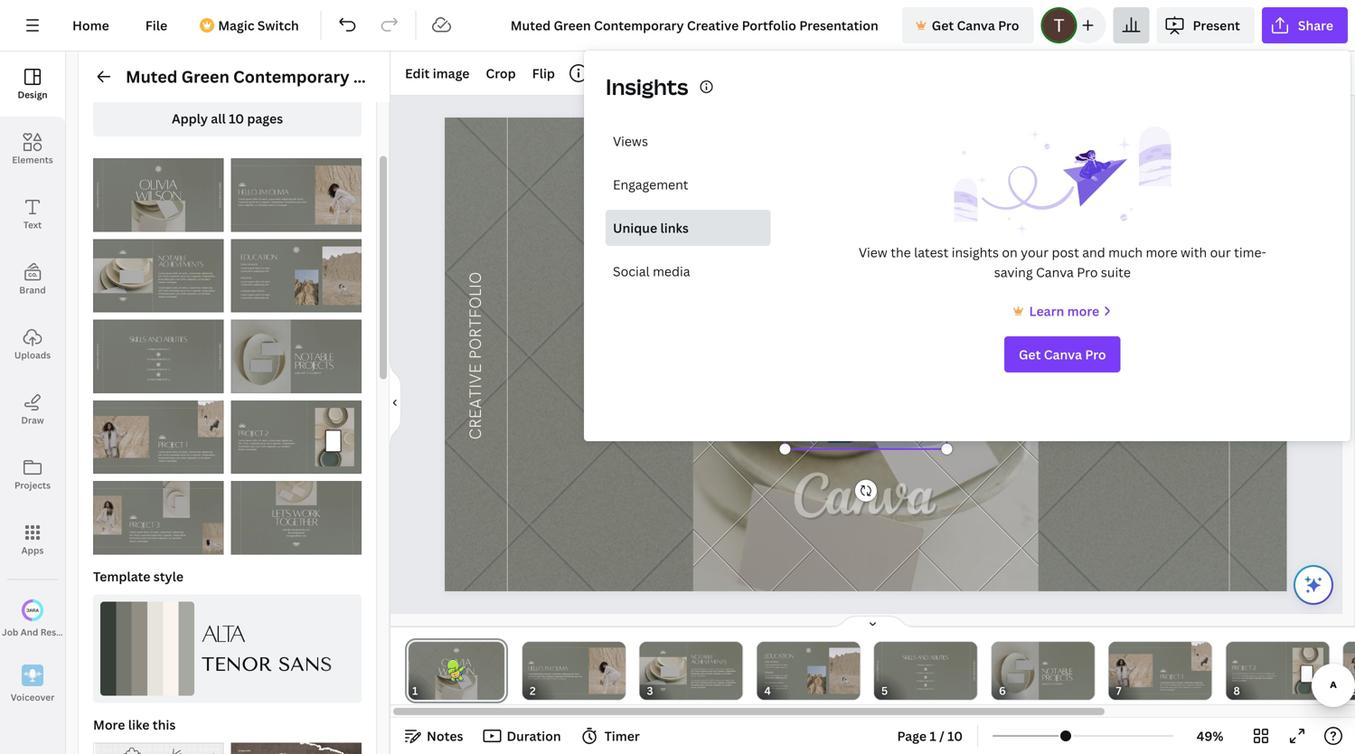 Task type: describe. For each thing, give the bounding box(es) containing it.
voiceover button
[[0, 652, 65, 717]]

elements
[[12, 154, 53, 166]]

edit image
[[405, 65, 470, 82]]

1
[[930, 728, 937, 745]]

pages
[[247, 110, 283, 127]]

apply all 10 pages button
[[93, 100, 362, 137]]

magic
[[218, 17, 255, 34]]

draw button
[[0, 377, 65, 442]]

green and white doodle thesis defense presentation group
[[93, 732, 224, 754]]

1 vertical spatial get canva pro button
[[1005, 336, 1121, 373]]

alta tenor sans
[[202, 620, 332, 676]]

text
[[23, 219, 42, 231]]

/
[[940, 728, 945, 745]]

duration button
[[478, 722, 569, 751]]

muted green contemporary creative portfolio presentation
[[126, 66, 601, 88]]

view the latest insights on your post and much more with our time- saving canva pro suite
[[859, 244, 1267, 281]]

present button
[[1157, 7, 1255, 43]]

file
[[145, 17, 167, 34]]

pro inside "main" menu bar
[[998, 17, 1020, 34]]

more inside view the latest insights on your post and much more with our time- saving canva pro suite
[[1146, 244, 1178, 261]]

apps
[[21, 544, 44, 557]]

job
[[2, 626, 18, 638]]

timer button
[[576, 722, 647, 751]]

crop
[[486, 65, 516, 82]]

canva inside view the latest insights on your post and much more with our time- saving canva pro suite
[[1036, 264, 1074, 281]]

wilson
[[718, 308, 1012, 408]]

uploads
[[14, 349, 51, 361]]

presentation
[[499, 66, 601, 88]]

insights
[[606, 72, 689, 101]]

design button
[[0, 52, 65, 117]]

file button
[[131, 7, 182, 43]]

olivia
[[743, 235, 987, 335]]

home link
[[58, 7, 124, 43]]

get canva pro inside "main" menu bar
[[932, 17, 1020, 34]]

1 vertical spatial creative
[[467, 364, 486, 440]]

1 vertical spatial 10
[[948, 728, 963, 745]]

brand button
[[0, 247, 65, 312]]

and
[[1083, 244, 1106, 261]]

much
[[1109, 244, 1143, 261]]

page 1 image
[[405, 642, 508, 700]]

brown and green scrapbook art history presentation group
[[231, 732, 362, 754]]

elements button
[[0, 117, 65, 182]]

on
[[1002, 244, 1018, 261]]

2 vertical spatial canva
[[1044, 346, 1082, 363]]

share
[[1298, 17, 1334, 34]]

page 1 / 10 button
[[890, 722, 970, 751]]

Page title text field
[[426, 682, 433, 700]]

views
[[613, 132, 648, 150]]

notes button
[[398, 722, 471, 751]]

0 horizontal spatial creative
[[353, 66, 420, 88]]

creative portfolio
[[467, 272, 486, 440]]

page 1 / 10
[[898, 728, 963, 745]]

timer
[[605, 728, 640, 745]]

present
[[1193, 17, 1241, 34]]

this
[[153, 716, 176, 733]]

1 vertical spatial portfolio
[[467, 272, 486, 359]]

49%
[[1197, 728, 1224, 745]]

like
[[128, 716, 150, 733]]

post
[[1052, 244, 1080, 261]]

crop button
[[479, 59, 523, 88]]

view
[[859, 244, 888, 261]]

text button
[[0, 182, 65, 247]]

hide image
[[390, 359, 402, 446]]

style
[[153, 568, 184, 585]]

suite
[[1101, 264, 1131, 281]]

engagement button
[[606, 166, 771, 203]]

and
[[21, 626, 38, 638]]

apply all 10 pages
[[172, 110, 283, 127]]

share button
[[1262, 7, 1348, 43]]

49% button
[[1181, 722, 1240, 751]]

switch
[[258, 17, 299, 34]]

the
[[891, 244, 911, 261]]

insights
[[952, 244, 999, 261]]

magic switch
[[218, 17, 299, 34]]



Task type: vqa. For each thing, say whether or not it's contained in the screenshot.
you
no



Task type: locate. For each thing, give the bounding box(es) containing it.
1 horizontal spatial get
[[1019, 346, 1041, 363]]

0 vertical spatial get canva pro
[[932, 17, 1020, 34]]

contemporary
[[233, 66, 350, 88]]

edit
[[405, 65, 430, 82]]

learn more
[[1030, 302, 1100, 320]]

get canva pro button
[[902, 7, 1034, 43], [1005, 336, 1121, 373]]

cute turtle dabbing cartoon vector illustration image
[[786, 260, 947, 449]]

0 vertical spatial portfolio
[[424, 66, 495, 88]]

more left with
[[1146, 244, 1178, 261]]

brand
[[19, 284, 46, 296]]

1 horizontal spatial 10
[[948, 728, 963, 745]]

get
[[932, 17, 954, 34], [1019, 346, 1041, 363]]

muted green contemporary creative portfolio presentation element
[[93, 158, 224, 232], [231, 158, 362, 232], [93, 239, 224, 312], [231, 239, 362, 312], [93, 320, 224, 393], [231, 320, 362, 393], [93, 400, 224, 474], [231, 400, 362, 474], [93, 481, 224, 555], [231, 481, 362, 555]]

learn more button
[[1010, 300, 1116, 322]]

10 right /
[[948, 728, 963, 745]]

voiceover
[[11, 691, 55, 703]]

notes
[[427, 728, 463, 745]]

links
[[661, 219, 689, 236]]

social media
[[613, 263, 690, 280]]

with
[[1181, 244, 1207, 261]]

image
[[433, 65, 470, 82]]

time-
[[1234, 244, 1267, 261]]

0 horizontal spatial more
[[1068, 302, 1100, 320]]

0 horizontal spatial get
[[932, 17, 954, 34]]

0 vertical spatial more
[[1146, 244, 1178, 261]]

alta
[[202, 620, 245, 647]]

ai
[[78, 626, 87, 638]]

all
[[211, 110, 226, 127]]

magic switch button
[[189, 7, 313, 43]]

1 horizontal spatial more
[[1146, 244, 1178, 261]]

job and resume ai
[[2, 626, 87, 638]]

duration
[[507, 728, 561, 745]]

more right learn
[[1068, 302, 1100, 320]]

0 horizontal spatial 10
[[229, 110, 244, 127]]

1 vertical spatial pro
[[1077, 264, 1098, 281]]

hide pages image
[[830, 615, 917, 629]]

sans
[[279, 654, 332, 676]]

portfolio
[[424, 66, 495, 88], [467, 272, 486, 359]]

unique
[[613, 219, 658, 236]]

projects button
[[0, 442, 65, 507]]

edit image button
[[398, 59, 477, 88]]

more
[[93, 716, 125, 733]]

0 vertical spatial get canva pro button
[[902, 7, 1034, 43]]

10 right 'all'
[[229, 110, 244, 127]]

1 vertical spatial get
[[1019, 346, 1041, 363]]

get canva pro
[[932, 17, 1020, 34], [1019, 346, 1107, 363]]

canva assistant image
[[1303, 574, 1325, 596]]

0 vertical spatial pro
[[998, 17, 1020, 34]]

uploads button
[[0, 312, 65, 377]]

0 vertical spatial creative
[[353, 66, 420, 88]]

learn
[[1030, 302, 1065, 320]]

0 vertical spatial 10
[[229, 110, 244, 127]]

pro
[[998, 17, 1020, 34], [1077, 264, 1098, 281], [1085, 346, 1107, 363]]

creative left image
[[353, 66, 420, 88]]

canva inside "main" menu bar
[[957, 17, 995, 34]]

tenor
[[202, 654, 272, 676]]

muted green contemporary creative portfolio presentation image
[[93, 158, 224, 232], [231, 158, 362, 232], [93, 239, 224, 312], [231, 239, 362, 312], [93, 320, 224, 393], [231, 320, 362, 393], [93, 400, 224, 474], [231, 400, 362, 474], [93, 481, 224, 555], [231, 481, 362, 555]]

views button
[[606, 123, 771, 159]]

get canva pro button inside "main" menu bar
[[902, 7, 1034, 43]]

pro inside view the latest insights on your post and much more with our time- saving canva pro suite
[[1077, 264, 1098, 281]]

saving
[[995, 264, 1033, 281]]

draw
[[21, 414, 44, 426]]

side panel tab list
[[0, 52, 87, 717]]

template
[[93, 568, 150, 585]]

projects
[[14, 479, 51, 491]]

10
[[229, 110, 244, 127], [948, 728, 963, 745]]

engagement
[[613, 176, 689, 193]]

unique links button
[[606, 210, 771, 246]]

flip
[[532, 65, 555, 82]]

template style
[[93, 568, 184, 585]]

get inside "main" menu bar
[[932, 17, 954, 34]]

1 horizontal spatial creative
[[467, 364, 486, 440]]

1 vertical spatial get canva pro
[[1019, 346, 1107, 363]]

2 vertical spatial pro
[[1085, 346, 1107, 363]]

resume
[[40, 626, 75, 638]]

1 vertical spatial canva
[[1036, 264, 1074, 281]]

1 vertical spatial more
[[1068, 302, 1100, 320]]

0 vertical spatial canva
[[957, 17, 995, 34]]

job and resume ai button
[[0, 587, 87, 652]]

social media button
[[606, 253, 771, 289]]

apps button
[[0, 507, 65, 572]]

design
[[18, 89, 48, 101]]

our
[[1211, 244, 1231, 261]]

apply
[[172, 110, 208, 127]]

latest
[[914, 244, 949, 261]]

media
[[653, 263, 690, 280]]

0 vertical spatial get
[[932, 17, 954, 34]]

green
[[181, 66, 230, 88]]

main menu bar
[[0, 0, 1356, 52]]

Design title text field
[[496, 7, 895, 43]]

more inside button
[[1068, 302, 1100, 320]]

flip button
[[525, 59, 562, 88]]

more like this
[[93, 716, 176, 733]]

creative right hide image
[[467, 364, 486, 440]]

home
[[72, 17, 109, 34]]

page
[[898, 728, 927, 745]]

social
[[613, 263, 650, 280]]



